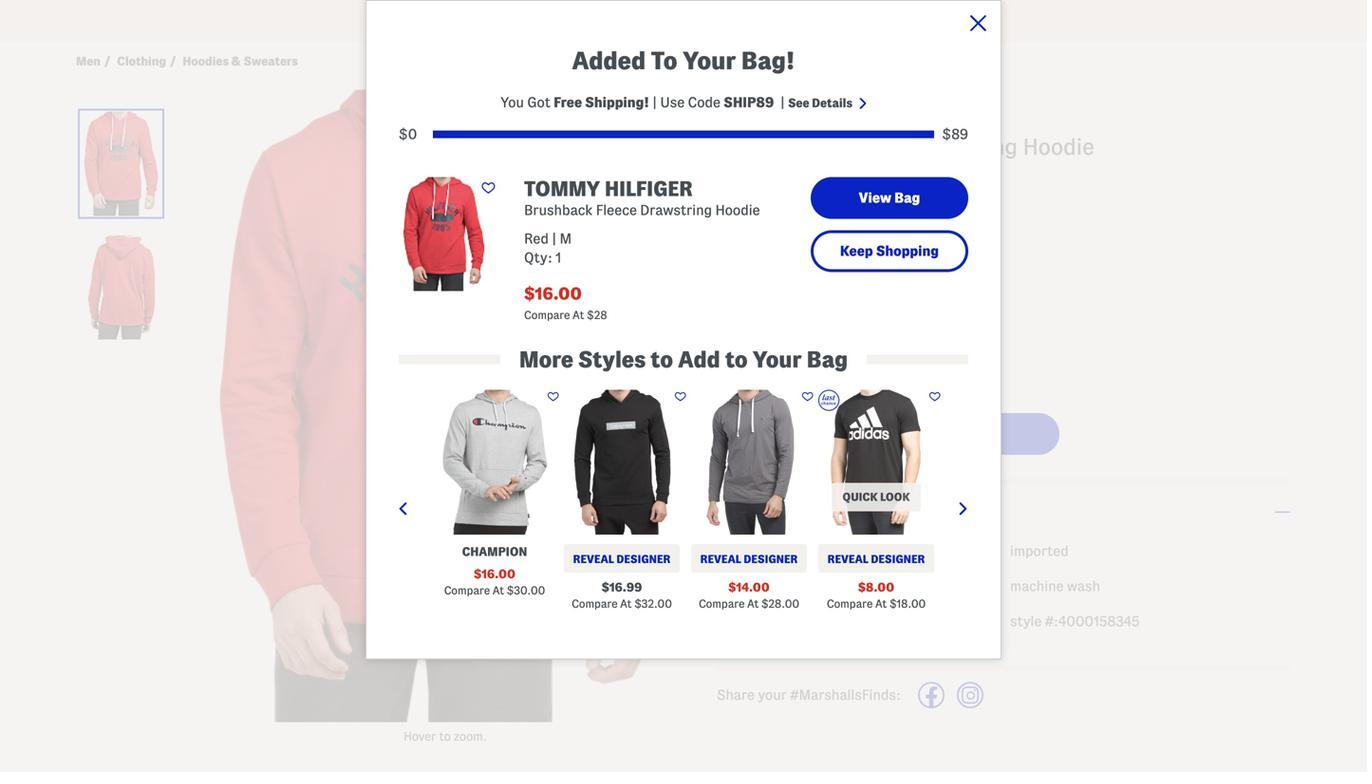 Task type: locate. For each thing, give the bounding box(es) containing it.
0 horizontal spatial $16.00
[[524, 284, 582, 303]]

1 vertical spatial tommy hilfiger brushback fleece drawstring hoodie
[[524, 178, 760, 218]]

color: list box
[[717, 264, 1292, 304]]

1 vertical spatial tommy
[[524, 178, 600, 200]]

fleece
[[832, 134, 898, 159], [596, 202, 637, 218]]

$16.00 compare at $28
[[524, 284, 607, 321]]

tommy hilfiger brushback fleece drawstring hoodie
[[717, 101, 1095, 159], [524, 178, 760, 218]]

1 click or press b to reveal designer element from the left
[[564, 544, 680, 573]]

at inside 8.00 compare at 18.00
[[876, 598, 887, 610]]

designer up hood
[[871, 553, 925, 565]]

designer
[[617, 553, 671, 565], [744, 553, 798, 565], [871, 553, 925, 565]]

compare inside 14.00 compare at 28.00
[[699, 598, 745, 610]]

view bag link
[[811, 177, 969, 219]]

at inside 14.00 compare at 28.00
[[748, 598, 759, 610]]

$16.00 for $16.00
[[774, 179, 832, 197]]

1 horizontal spatial tommy
[[717, 101, 821, 132]]

1 horizontal spatial hoodie
[[1023, 134, 1095, 159]]

0 vertical spatial fleece
[[832, 134, 898, 159]]

compare for 16.99
[[572, 598, 618, 610]]

0 horizontal spatial hilfiger
[[605, 178, 693, 200]]

0 horizontal spatial your
[[683, 47, 736, 74]]

0 vertical spatial hoodie
[[1023, 134, 1095, 159]]

machine wash
[[1010, 578, 1101, 594]]

your left xl
[[753, 347, 802, 372]]

1 horizontal spatial click or press b to reveal designer element
[[691, 544, 807, 573]]

0 vertical spatial tommy
[[717, 101, 821, 132]]

l
[[777, 348, 783, 361]]

1 horizontal spatial $16.00
[[774, 179, 832, 197]]

compare left $28 on the right top
[[717, 209, 763, 221]]

reveal designer for 16.99
[[573, 553, 671, 565]]

keep shopping link
[[811, 230, 969, 272]]

compare for $16.00
[[524, 309, 570, 321]]

1 vertical spatial $16.00
[[524, 284, 582, 303]]

to right add
[[725, 347, 748, 372]]

view
[[859, 190, 892, 206]]

0 horizontal spatial hoodie
[[716, 202, 760, 218]]

reveal up 16.99
[[573, 553, 614, 565]]

1 horizontal spatial fleece
[[832, 134, 898, 159]]

0 horizontal spatial designer
[[617, 553, 671, 565]]

$16.00 down 1 on the left of page
[[524, 284, 582, 303]]

0 horizontal spatial fleece
[[596, 202, 637, 218]]

0 horizontal spatial brushback
[[524, 202, 593, 218]]

at for 16.99
[[620, 598, 632, 610]]

m right add
[[731, 348, 741, 361]]

2 designer from the left
[[744, 553, 798, 565]]

tommy hilfiger brushback fleece drawstring hoodie up view bag at the right
[[717, 101, 1095, 159]]

1 horizontal spatial reveal designer
[[701, 553, 798, 565]]

compare at              $28
[[717, 209, 805, 221]]

graphic
[[868, 543, 917, 559]]

ship89
[[724, 94, 774, 110]]

at down 16.99
[[620, 598, 632, 610]]

0 horizontal spatial bag
[[807, 347, 848, 372]]

list item
[[944, 388, 1064, 608]]

main navigation
[[0, 0, 1368, 5]]

1 vertical spatial m
[[731, 348, 741, 361]]

at $28
[[573, 309, 607, 321]]

sweaters
[[244, 55, 298, 68]]

none submit inside tommy hilfiger main content
[[822, 413, 1060, 455]]

details
[[812, 96, 853, 110], [799, 501, 868, 523]]

1 horizontal spatial to
[[651, 347, 673, 372]]

drawstring inside tommy hilfiger main content
[[903, 134, 1018, 159]]

1 horizontal spatial hilfiger
[[827, 101, 947, 132]]

view bag
[[859, 190, 921, 206]]

16.00
[[482, 568, 516, 581]]

men link
[[76, 54, 101, 69]]

0 vertical spatial $16.00
[[774, 179, 832, 197]]

left chest logo stretch jersey drawstring hoodie image
[[691, 390, 807, 535]]

l link
[[761, 334, 799, 372]]

reveal up drawstring
[[828, 553, 869, 565]]

see
[[788, 96, 810, 110]]

product details link
[[717, 483, 1292, 541]]

at inside champion 16.00 compare at 30.00
[[493, 585, 504, 597]]

tommy hilfiger brushback fleece drawstring hoodie inside tommy hilfiger main content
[[717, 101, 1095, 159]]

hover to zoom.
[[404, 730, 487, 743]]

hoodie inside tommy hilfiger main content
[[1023, 134, 1095, 159]]

0 vertical spatial m
[[560, 231, 572, 246]]

1 vertical spatial brushback
[[524, 202, 593, 218]]

details right see
[[812, 96, 853, 110]]

0 vertical spatial drawstring
[[903, 134, 1018, 159]]

1 vertical spatial your
[[753, 347, 802, 372]]

1 horizontal spatial drawstring
[[903, 134, 1018, 159]]

click or press b to reveal designer element up 14.00
[[691, 544, 807, 573]]

wash
[[1067, 578, 1101, 594]]

men / clothing / hoodies & sweaters
[[76, 55, 298, 68]]

2 horizontal spatial reveal
[[828, 553, 869, 565]]

8.00
[[866, 581, 895, 594]]

reveal designer up 16.99
[[573, 553, 671, 565]]

0 horizontal spatial /
[[104, 55, 110, 68]]

quick look
[[843, 491, 910, 503]]

hoodie
[[1023, 134, 1095, 159], [716, 202, 760, 218]]

m up 1 on the left of page
[[560, 231, 572, 246]]

bag right "l"
[[807, 347, 848, 372]]

1 horizontal spatial bag
[[895, 190, 921, 206]]

bag!
[[742, 47, 795, 74]]

middleweight chest logo jersey hoodie image
[[437, 390, 553, 535]]

added to your bag! dialog
[[308, 0, 1064, 660]]

champion
[[462, 545, 527, 559]]

reveal designer
[[573, 553, 671, 565], [701, 553, 798, 565], [828, 553, 925, 565]]

1 vertical spatial drawstring
[[640, 202, 712, 218]]

0 vertical spatial hilfiger
[[827, 101, 947, 132]]

1 horizontal spatial /
[[170, 55, 176, 68]]

you have spent $89 or more and have earned free shipping element
[[433, 131, 935, 138]]

designer for 14.00
[[744, 553, 798, 565]]

to right hover
[[439, 730, 451, 743]]

|
[[653, 94, 657, 110], [781, 94, 785, 110], [552, 231, 557, 246]]

m
[[560, 231, 572, 246], [731, 348, 741, 361]]

compare inside 16.99 compare at 32.00
[[572, 598, 618, 610]]

brushback up red
[[524, 202, 593, 218]]

| left the use
[[653, 94, 657, 110]]

men
[[76, 55, 101, 68]]

revive long sleeve hoodie image
[[564, 390, 680, 535]]

$16.00 for $16.00 compare at $28
[[524, 284, 582, 303]]

0 horizontal spatial |
[[552, 231, 557, 246]]

xl
[[817, 348, 830, 361]]

0 horizontal spatial drawstring
[[640, 202, 712, 218]]

1 horizontal spatial m
[[731, 348, 741, 361]]

reveal designer up the "8.00"
[[828, 553, 925, 565]]

1 vertical spatial fleece
[[596, 202, 637, 218]]

designer for 16.99
[[617, 553, 671, 565]]

keep
[[840, 243, 873, 259]]

$16.00 inside tommy hilfiger main content
[[774, 179, 832, 197]]

1 horizontal spatial your
[[753, 347, 802, 372]]

your
[[683, 47, 736, 74], [753, 347, 802, 372]]

compare for 14.00
[[699, 598, 745, 610]]

designer up 16.99
[[617, 553, 671, 565]]

0 horizontal spatial m
[[560, 231, 572, 246]]

$16.00 inside $16.00 compare at $28
[[524, 284, 582, 303]]

$28
[[782, 209, 803, 221]]

1 horizontal spatial brushback
[[717, 134, 827, 159]]

brand
[[797, 543, 834, 559]]

bag
[[895, 190, 921, 206], [807, 347, 848, 372]]

marquee
[[0, 5, 1368, 42]]

1 vertical spatial bag
[[807, 347, 848, 372]]

2 click or press b to reveal designer element from the left
[[691, 544, 807, 573]]

code
[[688, 94, 721, 110]]

brushback fleece drawstring hoodie image
[[193, 90, 698, 722], [81, 112, 161, 216], [399, 177, 490, 291], [81, 235, 161, 340]]

hilfiger up view bag at the right
[[827, 101, 947, 132]]

0 vertical spatial brushback
[[717, 134, 827, 159]]

14.00 compare at 28.00
[[699, 581, 800, 610]]

to
[[651, 47, 678, 74]]

close dialog element
[[971, 15, 987, 31]]

your up code
[[683, 47, 736, 74]]

shopping
[[876, 243, 939, 259]]

1 vertical spatial details
[[799, 501, 868, 523]]

product details
[[717, 501, 868, 523]]

at down 14.00
[[748, 598, 759, 610]]

0 vertical spatial details
[[812, 96, 853, 110]]

compare inside $16.00 compare at $28
[[524, 309, 570, 321]]

front
[[920, 543, 953, 559]]

reveal designer up 14.00
[[701, 553, 798, 565]]

2 reveal designer from the left
[[701, 553, 798, 565]]

click or press b to reveal designer element up the "8.00"
[[819, 544, 935, 573]]

| right red
[[552, 231, 557, 246]]

1 horizontal spatial designer
[[744, 553, 798, 565]]

0 vertical spatial tommy hilfiger brushback fleece drawstring hoodie
[[717, 101, 1095, 159]]

reveal up long
[[701, 553, 741, 565]]

compare down long
[[699, 598, 745, 610]]

None submit
[[822, 413, 1060, 455]]

at down 16.00
[[493, 585, 504, 597]]

1 horizontal spatial reveal
[[701, 553, 741, 565]]

brushback down ship89
[[717, 134, 827, 159]]

list item inside more styles to add to your bag list
[[944, 388, 1064, 608]]

0 horizontal spatial reveal designer
[[573, 553, 671, 565]]

fleece inside added to your bag! dialog
[[596, 202, 637, 218]]

at down the "8.00"
[[876, 598, 887, 610]]

compare for 8.00
[[827, 598, 873, 610]]

$16.00 up $28 on the right top
[[774, 179, 832, 197]]

compare down 16.00
[[444, 585, 490, 597]]

1 reveal from the left
[[573, 553, 614, 565]]

/ right men
[[104, 55, 110, 68]]

2 reveal from the left
[[701, 553, 741, 565]]

0 horizontal spatial click or press b to reveal designer element
[[564, 544, 680, 573]]

shipping!
[[585, 94, 650, 110]]

tommy hilfiger brushback fleece drawstring hoodie down you have spent $89 or more and have earned free shipping element
[[524, 178, 760, 218]]

$16.00
[[774, 179, 832, 197], [524, 284, 582, 303]]

click or press b to reveal designer element for 14.00
[[691, 544, 807, 573]]

trim,
[[762, 543, 793, 559]]

details up ribbed  trim, brand logo graphic front
[[799, 501, 868, 523]]

designer up sleeve,
[[744, 553, 798, 565]]

add
[[678, 347, 721, 372]]

help link
[[809, 206, 852, 224]]

2 horizontal spatial click or press b to reveal designer element
[[819, 544, 935, 573]]

compare down 16.99
[[572, 598, 618, 610]]

$89
[[942, 126, 969, 142]]

| left see
[[781, 94, 785, 110]]

click or press b to reveal designer element for 16.99
[[564, 544, 680, 573]]

/ right clothing link
[[170, 55, 176, 68]]

0 horizontal spatial to
[[439, 730, 451, 743]]

0 horizontal spatial tommy
[[524, 178, 600, 200]]

1 designer from the left
[[617, 553, 671, 565]]

drawstring
[[903, 134, 1018, 159], [640, 202, 712, 218]]

banner
[[0, 0, 1368, 42]]

0 horizontal spatial reveal
[[573, 553, 614, 565]]

0 vertical spatial your
[[683, 47, 736, 74]]

tommy up red
[[524, 178, 600, 200]]

style
[[1010, 613, 1042, 629]]

compare inside 8.00 compare at 18.00
[[827, 598, 873, 610]]

compare
[[717, 209, 763, 221], [524, 309, 570, 321], [444, 585, 490, 597], [572, 598, 618, 610], [699, 598, 745, 610], [827, 598, 873, 610]]

compare down drawstring
[[827, 598, 873, 610]]

14.00
[[736, 581, 770, 594]]

hilfiger
[[827, 101, 947, 132], [605, 178, 693, 200]]

compare left at $28
[[524, 309, 570, 321]]

2 horizontal spatial reveal designer
[[828, 553, 925, 565]]

mountain logo graphic tee image
[[819, 390, 935, 535]]

drawstring up view bag at the right
[[903, 134, 1018, 159]]

share
[[717, 687, 755, 703]]

to left add
[[651, 347, 673, 372]]

1 vertical spatial hoodie
[[716, 202, 760, 218]]

at
[[493, 585, 504, 597], [620, 598, 632, 610], [748, 598, 759, 610], [876, 598, 887, 610]]

details inside tommy hilfiger main content
[[799, 501, 868, 523]]

x
[[971, 15, 978, 29]]

hilfiger down you have spent $89 or more and have earned free shipping element
[[605, 178, 693, 200]]

to
[[651, 347, 673, 372], [725, 347, 748, 372], [439, 730, 451, 743]]

/
[[104, 55, 110, 68], [170, 55, 176, 68]]

tommy inside added to your bag! dialog
[[524, 178, 600, 200]]

more
[[519, 347, 573, 372]]

1 reveal designer from the left
[[573, 553, 671, 565]]

2 horizontal spatial designer
[[871, 553, 925, 565]]

tommy
[[717, 101, 821, 132], [524, 178, 600, 200]]

8.00 compare at 18.00
[[827, 581, 926, 610]]

click or press b to reveal designer element up 16.99
[[564, 544, 680, 573]]

bag right view
[[895, 190, 921, 206]]

click or press b to reveal designer element
[[564, 544, 680, 573], [691, 544, 807, 573], [819, 544, 935, 573]]

1 vertical spatial hilfiger
[[605, 178, 693, 200]]

brushback inside tommy hilfiger main content
[[717, 134, 827, 159]]

at inside 16.99 compare at 32.00
[[620, 598, 632, 610]]

hoodies
[[183, 55, 229, 68]]

red
[[524, 231, 549, 246]]

drawstring down you have spent $89 or more and have earned free shipping element
[[640, 202, 712, 218]]

tommy down bag! at the right top of page
[[717, 101, 821, 132]]



Task type: vqa. For each thing, say whether or not it's contained in the screenshot.
TOMMY HILFIGER Brushback Fleece Drawstring Hoodie in the THE ADDED TO YOUR BAG! dialog
yes



Task type: describe. For each thing, give the bounding box(es) containing it.
at for 8.00
[[876, 598, 887, 610]]

style #:4000158345
[[1010, 613, 1140, 629]]

size list box
[[717, 334, 1292, 378]]

red             | m qty:          1
[[524, 231, 572, 265]]

see details link
[[788, 96, 867, 110]]

clothing link
[[117, 54, 166, 69]]

share your #marshallsfinds:
[[717, 687, 901, 703]]

0 vertical spatial bag
[[895, 190, 921, 206]]

down image
[[784, 439, 798, 446]]

hoodie inside added to your bag! dialog
[[716, 202, 760, 218]]

2 horizontal spatial |
[[781, 94, 785, 110]]

up image
[[784, 422, 798, 430]]

18.00
[[897, 598, 926, 610]]

3 reveal designer from the left
[[828, 553, 925, 565]]

ribbed
[[717, 543, 759, 559]]

1
[[556, 250, 561, 265]]

quick look button
[[832, 483, 921, 511]]

m inside size list box
[[731, 348, 741, 361]]

look
[[880, 491, 910, 503]]

zoom.
[[454, 730, 487, 743]]

free
[[554, 94, 582, 110]]

added to your bag!
[[572, 47, 795, 74]]

machine
[[1010, 578, 1064, 594]]

2 horizontal spatial to
[[725, 347, 748, 372]]

m inside red             | m qty:          1
[[560, 231, 572, 246]]

16.99 compare at 32.00
[[572, 581, 672, 610]]

plus image
[[1275, 511, 1292, 513]]

long
[[717, 578, 745, 594]]

#marshallsfinds:
[[790, 687, 901, 703]]

hood
[[870, 578, 902, 594]]

logo
[[838, 543, 865, 559]]

imported
[[1010, 543, 1069, 559]]

#:4000158345
[[1045, 613, 1140, 629]]

brushback fleece drawstring hoodie image inside added to your bag! dialog
[[399, 177, 490, 291]]

1 horizontal spatial |
[[653, 94, 657, 110]]

hilfiger inside added to your bag! dialog
[[605, 178, 693, 200]]

keep shopping
[[840, 243, 939, 259]]

quick
[[843, 491, 878, 503]]

long sleeve, drawstring hood
[[717, 578, 902, 594]]

reveal designer for 14.00
[[701, 553, 798, 565]]

xl link
[[804, 334, 842, 372]]

30.00
[[514, 585, 545, 597]]

drawstring inside added to your bag! dialog
[[640, 202, 712, 218]]

1 / from the left
[[104, 55, 110, 68]]

tommy inside tommy hilfiger main content
[[717, 101, 821, 132]]

compare inside tommy hilfiger main content
[[717, 209, 763, 221]]

you
[[501, 94, 524, 110]]

to inside main content
[[439, 730, 451, 743]]

&
[[232, 55, 241, 68]]

added
[[572, 47, 646, 74]]

3 reveal from the left
[[828, 553, 869, 565]]

fleece inside tommy hilfiger main content
[[832, 134, 898, 159]]

hover
[[404, 730, 436, 743]]

your
[[758, 687, 787, 703]]

sleeve,
[[748, 578, 793, 594]]

styles
[[578, 347, 646, 372]]

red image
[[720, 267, 745, 292]]

brushback inside added to your bag! dialog
[[524, 202, 593, 218]]

tommy hilfiger brushback fleece drawstring hoodie inside added to your bag! dialog
[[524, 178, 760, 218]]

details inside you got free shipping! | use code ship89 | see details
[[812, 96, 853, 110]]

tommy hilfiger main content
[[0, 42, 1368, 772]]

reveal for 14.00
[[701, 553, 741, 565]]

qty:
[[524, 250, 553, 265]]

help
[[829, 210, 852, 221]]

16.99
[[610, 581, 642, 594]]

cotton/polyester
[[717, 613, 826, 629]]

more styles to add to your bag list
[[308, 388, 1064, 630]]

3 click or press b to reveal designer element from the left
[[819, 544, 935, 573]]

you got free shipping! | use code ship89 | see details
[[501, 94, 855, 110]]

32.00
[[642, 598, 672, 610]]

hilfiger inside tommy hilfiger main content
[[827, 101, 947, 132]]

clothing
[[117, 55, 166, 68]]

28.00
[[769, 598, 800, 610]]

champion 16.00 compare at 30.00
[[444, 545, 545, 597]]

m link
[[717, 334, 755, 372]]

2 / from the left
[[170, 55, 176, 68]]

hoodies & sweaters link
[[183, 54, 298, 69]]

more styles to add to your bag
[[519, 347, 848, 372]]

compare inside champion 16.00 compare at 30.00
[[444, 585, 490, 597]]

| inside red             | m qty:          1
[[552, 231, 557, 246]]

at for 14.00
[[748, 598, 759, 610]]

ribbed  trim, brand logo graphic front
[[717, 543, 953, 559]]

reveal for 16.99
[[573, 553, 614, 565]]

product
[[717, 501, 794, 523]]

drawstring
[[796, 578, 867, 594]]

got
[[527, 94, 551, 110]]

3 designer from the left
[[871, 553, 925, 565]]

use
[[660, 94, 685, 110]]

$0
[[399, 126, 417, 142]]



